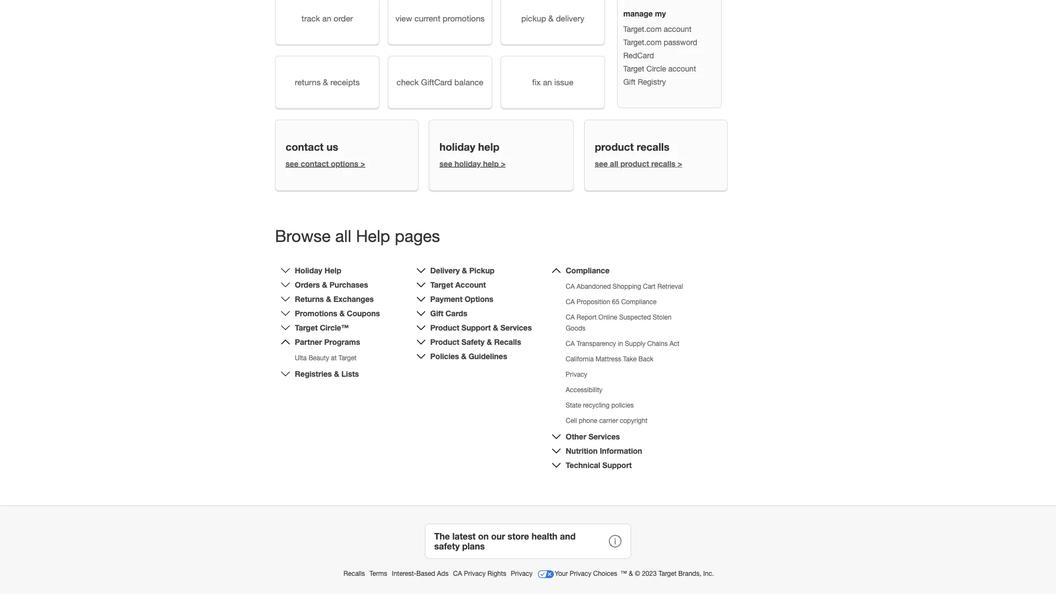 Task type: locate. For each thing, give the bounding box(es) containing it.
target down redcard link
[[623, 64, 644, 73]]

0 horizontal spatial help
[[324, 266, 341, 275]]

1 vertical spatial recalls
[[344, 570, 365, 577]]

2 see from the left
[[440, 159, 452, 168]]

at
[[331, 354, 337, 362]]

0 horizontal spatial compliance
[[566, 266, 610, 275]]

& for pickup
[[462, 266, 467, 275]]

0 vertical spatial support
[[462, 323, 491, 332]]

see all product recalls > link
[[595, 159, 682, 168]]

recalls up see all product recalls >
[[637, 141, 670, 153]]

0 vertical spatial an
[[322, 13, 331, 23]]

1 vertical spatial product
[[621, 159, 649, 168]]

online
[[599, 313, 617, 321]]

0 horizontal spatial an
[[322, 13, 331, 23]]

balance
[[454, 77, 483, 87]]

& left lists
[[334, 369, 339, 378]]

0 horizontal spatial gift
[[430, 309, 443, 318]]

technical support link
[[566, 461, 632, 470]]

all for browse
[[335, 226, 351, 245]]

all right the browse
[[335, 226, 351, 245]]

interest-
[[392, 570, 416, 577]]

0 vertical spatial target.com
[[623, 24, 662, 33]]

2 target.com from the top
[[623, 38, 662, 47]]

ca inside ca report online suspected stolen goods
[[566, 313, 575, 321]]

2 horizontal spatial see
[[595, 159, 608, 168]]

safety
[[434, 541, 460, 551]]

& down orders & purchases
[[326, 295, 331, 304]]

holiday up see holiday help > link
[[440, 141, 475, 153]]

rights
[[488, 570, 506, 577]]

services up nutrition information
[[589, 432, 620, 441]]

an right track
[[322, 13, 331, 23]]

check giftcard balance link
[[388, 56, 492, 109]]

logo image
[[537, 565, 555, 583]]

target.com down manage my
[[623, 24, 662, 33]]

services up the 'guidelines'
[[500, 323, 532, 332]]

ca for ca proposition 65 compliance
[[566, 298, 575, 306]]

gift down payment on the left of page
[[430, 309, 443, 318]]

gift cards
[[430, 309, 467, 318]]

help up see holiday help > link
[[478, 141, 499, 153]]

0 vertical spatial gift
[[623, 77, 636, 86]]

0 horizontal spatial >
[[361, 159, 365, 168]]

0 vertical spatial help
[[478, 141, 499, 153]]

& up account
[[462, 266, 467, 275]]

& for coupons
[[339, 309, 345, 318]]

1 vertical spatial services
[[589, 432, 620, 441]]

orders & purchases
[[295, 280, 368, 289]]

account up 'password' in the right of the page
[[664, 24, 692, 33]]

ca left proposition
[[566, 298, 575, 306]]

support down information
[[603, 461, 632, 470]]

1 vertical spatial help
[[483, 159, 499, 168]]

product safety & recalls
[[430, 337, 521, 346]]

mattress
[[596, 355, 621, 363]]

0 vertical spatial account
[[664, 24, 692, 33]]

ca down goods
[[566, 340, 575, 347]]

gift left registry
[[623, 77, 636, 86]]

cell
[[566, 417, 577, 424]]

view current promotions link
[[388, 0, 492, 45]]

1 horizontal spatial gift
[[623, 77, 636, 86]]

payment options
[[430, 295, 493, 304]]

other services
[[566, 432, 620, 441]]

target.com password link
[[623, 38, 697, 47]]

nutrition information
[[566, 446, 642, 455]]

contact down 'contact us'
[[301, 159, 329, 168]]

& for guidelines
[[461, 352, 467, 361]]

ca abandoned shopping cart retrieval
[[566, 282, 683, 290]]

1 vertical spatial recalls
[[651, 159, 676, 168]]

carrier
[[599, 417, 618, 424]]

1 > from the left
[[361, 159, 365, 168]]

1 horizontal spatial >
[[501, 159, 506, 168]]

1 horizontal spatial privacy link
[[566, 370, 587, 378]]

1 vertical spatial all
[[335, 226, 351, 245]]

plans
[[462, 541, 485, 551]]

terms
[[370, 570, 387, 577]]

1 vertical spatial support
[[603, 461, 632, 470]]

cell phone carrier copyright
[[566, 417, 648, 424]]

california mattress take back link
[[566, 355, 654, 363]]

2 product from the top
[[430, 337, 459, 346]]

1 horizontal spatial see
[[440, 159, 452, 168]]

giftcard
[[421, 77, 452, 87]]

privacy link left logo on the right bottom of page
[[511, 570, 534, 577]]

product up the policies on the left of the page
[[430, 337, 459, 346]]

target.com
[[623, 24, 662, 33], [623, 38, 662, 47]]

& right returns
[[323, 77, 328, 87]]

my
[[655, 9, 666, 18]]

recalls left terms
[[344, 570, 365, 577]]

see holiday help >
[[440, 159, 506, 168]]

product up see all product recalls >
[[595, 141, 634, 153]]

support
[[462, 323, 491, 332], [603, 461, 632, 470]]

privacy right 'your'
[[570, 570, 591, 577]]

see down the product recalls
[[595, 159, 608, 168]]

target right 2023
[[659, 570, 677, 577]]

gift registry link
[[623, 77, 666, 86]]

retrieval
[[657, 282, 683, 290]]

state recycling policies link
[[566, 401, 634, 409]]

help
[[356, 226, 390, 245], [324, 266, 341, 275]]

recalls up the 'guidelines'
[[494, 337, 521, 346]]

ca up goods
[[566, 313, 575, 321]]

1 vertical spatial privacy link
[[511, 570, 534, 577]]

0 horizontal spatial privacy link
[[511, 570, 534, 577]]

1 horizontal spatial all
[[610, 159, 618, 168]]

ca left abandoned
[[566, 282, 575, 290]]

1 vertical spatial target.com
[[623, 38, 662, 47]]

ulta
[[295, 354, 307, 362]]

& for ©
[[629, 570, 633, 577]]

0 vertical spatial all
[[610, 159, 618, 168]]

see down holiday help
[[440, 159, 452, 168]]

0 horizontal spatial recalls
[[344, 570, 365, 577]]

ca for ca abandoned shopping cart retrieval
[[566, 282, 575, 290]]

chains
[[647, 340, 668, 347]]

target right at
[[338, 354, 357, 362]]

target account
[[430, 280, 486, 289]]

product for product support & services
[[430, 323, 459, 332]]

0 horizontal spatial services
[[500, 323, 532, 332]]

orders
[[295, 280, 320, 289]]

1 horizontal spatial help
[[356, 226, 390, 245]]

1 product from the top
[[430, 323, 459, 332]]

interest-based ads link
[[392, 570, 450, 577]]

registries & lists link
[[295, 369, 359, 378]]

an right fix
[[543, 77, 552, 87]]

1 horizontal spatial compliance
[[621, 298, 657, 306]]

ca right ads
[[453, 570, 462, 577]]

0 horizontal spatial see
[[286, 159, 299, 168]]

1 vertical spatial holiday
[[455, 159, 481, 168]]

& down safety
[[461, 352, 467, 361]]

target account link
[[430, 280, 486, 289]]

california
[[566, 355, 594, 363]]

holiday down holiday help
[[455, 159, 481, 168]]

& left "©"
[[629, 570, 633, 577]]

1 horizontal spatial support
[[603, 461, 632, 470]]

accessibility
[[566, 386, 602, 394]]

choices
[[593, 570, 617, 577]]

product down gift cards link
[[430, 323, 459, 332]]

see down 'contact us'
[[286, 159, 299, 168]]

current
[[414, 13, 440, 23]]

programs
[[324, 337, 360, 346]]

2 > from the left
[[501, 159, 506, 168]]

account
[[455, 280, 486, 289]]

& for lists
[[334, 369, 339, 378]]

an
[[322, 13, 331, 23], [543, 77, 552, 87]]

1 see from the left
[[286, 159, 299, 168]]

contact up the see contact options >
[[286, 141, 324, 153]]

privacy link down california
[[566, 370, 587, 378]]

0 horizontal spatial support
[[462, 323, 491, 332]]

help up orders & purchases link
[[324, 266, 341, 275]]

help left pages
[[356, 226, 390, 245]]

ca
[[566, 282, 575, 290], [566, 298, 575, 306], [566, 313, 575, 321], [566, 340, 575, 347], [453, 570, 462, 577]]

target inside target.com account target.com password redcard target circle account gift registry
[[623, 64, 644, 73]]

& right pickup
[[548, 13, 554, 23]]

& for exchanges
[[326, 295, 331, 304]]

support for technical
[[603, 461, 632, 470]]

contact us
[[286, 141, 338, 153]]

on
[[478, 531, 489, 541]]

3 see from the left
[[595, 159, 608, 168]]

holiday help
[[295, 266, 341, 275]]

all down the product recalls
[[610, 159, 618, 168]]

& up the circle™
[[339, 309, 345, 318]]

back
[[639, 355, 654, 363]]

promotions & coupons link
[[295, 309, 380, 318]]

1 vertical spatial an
[[543, 77, 552, 87]]

pickup
[[521, 13, 546, 23]]

transparency
[[577, 340, 616, 347]]

holiday help link
[[295, 266, 341, 275]]

ulta beauty at target link
[[295, 354, 357, 362]]

0 horizontal spatial all
[[335, 226, 351, 245]]

redcard link
[[623, 51, 654, 60]]

account right circle
[[668, 64, 696, 73]]

1 vertical spatial gift
[[430, 309, 443, 318]]

product support & services link
[[430, 323, 532, 332]]

target.com up redcard
[[623, 38, 662, 47]]

orders & purchases link
[[295, 280, 368, 289]]

target
[[623, 64, 644, 73], [430, 280, 453, 289], [295, 323, 318, 332], [338, 354, 357, 362], [659, 570, 677, 577]]

recalls down the product recalls
[[651, 159, 676, 168]]

0 vertical spatial help
[[356, 226, 390, 245]]

& for purchases
[[322, 280, 327, 289]]

account
[[664, 24, 692, 33], [668, 64, 696, 73]]

compliance up suspected
[[621, 298, 657, 306]]

2 horizontal spatial >
[[678, 159, 682, 168]]

compliance up abandoned
[[566, 266, 610, 275]]

promotions
[[295, 309, 337, 318]]

1 target.com from the top
[[623, 24, 662, 33]]

1 horizontal spatial recalls
[[494, 337, 521, 346]]

your privacy choices link
[[537, 565, 619, 583]]

store
[[508, 531, 529, 541]]

target.com account link
[[623, 24, 692, 33]]

& down holiday help
[[322, 280, 327, 289]]

your privacy choices
[[555, 570, 617, 577]]

support up product safety & recalls
[[462, 323, 491, 332]]

& up product safety & recalls
[[493, 323, 498, 332]]

1 horizontal spatial an
[[543, 77, 552, 87]]

the
[[434, 531, 450, 541]]

help down holiday help
[[483, 159, 499, 168]]

& for delivery
[[548, 13, 554, 23]]

0 vertical spatial product
[[430, 323, 459, 332]]

compliance
[[566, 266, 610, 275], [621, 298, 657, 306]]

1 vertical spatial product
[[430, 337, 459, 346]]

an for fix
[[543, 77, 552, 87]]

receipts
[[330, 77, 360, 87]]

ca for ca report online suspected stolen goods
[[566, 313, 575, 321]]

promotions & coupons
[[295, 309, 380, 318]]

1 vertical spatial help
[[324, 266, 341, 275]]

product down the product recalls
[[621, 159, 649, 168]]

product for product safety & recalls
[[430, 337, 459, 346]]



Task type: describe. For each thing, give the bounding box(es) containing it.
fix
[[532, 77, 541, 87]]

cart
[[643, 282, 656, 290]]

ca proposition 65 compliance link
[[566, 298, 657, 306]]

™
[[621, 570, 627, 577]]

gift cards link
[[430, 309, 467, 318]]

nutrition
[[566, 446, 598, 455]]

privacy left logo on the right bottom of page
[[511, 570, 533, 577]]

target up partner
[[295, 323, 318, 332]]

suspected
[[619, 313, 651, 321]]

0 vertical spatial services
[[500, 323, 532, 332]]

cards
[[446, 309, 467, 318]]

™ & © 2023 target brands, inc.
[[621, 570, 714, 577]]

see for contact us
[[286, 159, 299, 168]]

0 vertical spatial recalls
[[494, 337, 521, 346]]

pickup & delivery
[[521, 13, 584, 23]]

copyright
[[620, 417, 648, 424]]

accessibility link
[[566, 386, 602, 394]]

fix an issue
[[532, 77, 573, 87]]

latest
[[452, 531, 476, 541]]

3 > from the left
[[678, 159, 682, 168]]

abandoned
[[577, 282, 611, 290]]

brands,
[[678, 570, 701, 577]]

our
[[491, 531, 505, 541]]

1 vertical spatial compliance
[[621, 298, 657, 306]]

compliance link
[[566, 266, 610, 275]]

0 vertical spatial recalls
[[637, 141, 670, 153]]

circle
[[647, 64, 666, 73]]

ca abandoned shopping cart retrieval link
[[566, 282, 683, 290]]

policies & guidelines
[[430, 352, 507, 361]]

registries
[[295, 369, 332, 378]]

holiday
[[295, 266, 322, 275]]

gift inside target.com account target.com password redcard target circle account gift registry
[[623, 77, 636, 86]]

0 vertical spatial holiday
[[440, 141, 475, 153]]

us
[[327, 141, 338, 153]]

circle™
[[320, 323, 349, 332]]

see contact options >
[[286, 159, 365, 168]]

registries & lists
[[295, 369, 359, 378]]

check giftcard balance
[[397, 77, 483, 87]]

ca for ca transparency in supply chains act
[[566, 340, 575, 347]]

browse
[[275, 226, 331, 245]]

policies & guidelines link
[[430, 352, 507, 361]]

see holiday help > link
[[440, 159, 506, 168]]

guidelines
[[469, 352, 507, 361]]

& for receipts
[[323, 77, 328, 87]]

product support & services
[[430, 323, 532, 332]]

1 vertical spatial contact
[[301, 159, 329, 168]]

> for help
[[501, 159, 506, 168]]

see for holiday help
[[440, 159, 452, 168]]

0 vertical spatial product
[[595, 141, 634, 153]]

delivery
[[430, 266, 460, 275]]

pages
[[395, 226, 440, 245]]

browse all help pages
[[275, 226, 440, 245]]

ca privacy rights link
[[453, 570, 508, 577]]

0 vertical spatial compliance
[[566, 266, 610, 275]]

report
[[577, 313, 597, 321]]

0 vertical spatial contact
[[286, 141, 324, 153]]

the latest on our store health and safety plans
[[434, 531, 576, 551]]

policies
[[611, 401, 634, 409]]

delivery & pickup
[[430, 266, 495, 275]]

the latest on our store health and safety plans link
[[425, 524, 631, 559]]

partner programs link
[[295, 337, 360, 346]]

health
[[532, 531, 558, 541]]

target circle™ link
[[295, 323, 349, 332]]

manage
[[623, 9, 653, 18]]

holiday help
[[440, 141, 499, 153]]

nutrition information link
[[566, 446, 642, 455]]

information
[[600, 446, 642, 455]]

privacy down california
[[566, 370, 587, 378]]

1 vertical spatial account
[[668, 64, 696, 73]]

policies
[[430, 352, 459, 361]]

phone
[[579, 417, 597, 424]]

target.com account target.com password redcard target circle account gift registry
[[623, 24, 697, 86]]

an for track
[[322, 13, 331, 23]]

target circle™
[[295, 323, 349, 332]]

delivery & pickup link
[[430, 266, 495, 275]]

see all product recalls >
[[595, 159, 682, 168]]

target circle account link
[[623, 64, 696, 73]]

take
[[623, 355, 637, 363]]

support for product
[[462, 323, 491, 332]]

privacy left rights
[[464, 570, 486, 577]]

> for us
[[361, 159, 365, 168]]

technical support
[[566, 461, 632, 470]]

returns & receipts link
[[275, 56, 380, 109]]

beauty
[[309, 354, 329, 362]]

recalls terms interest-based ads ca privacy rights privacy
[[344, 570, 534, 577]]

goods
[[566, 324, 586, 332]]

all for see
[[610, 159, 618, 168]]

act
[[670, 340, 679, 347]]

2023
[[642, 570, 657, 577]]

target down delivery
[[430, 280, 453, 289]]

product safety & recalls link
[[430, 337, 521, 346]]

partner
[[295, 337, 322, 346]]

terms link
[[370, 570, 389, 577]]

returns & exchanges link
[[295, 295, 374, 304]]

& up the 'guidelines'
[[487, 337, 492, 346]]

1 horizontal spatial services
[[589, 432, 620, 441]]

0 vertical spatial privacy link
[[566, 370, 587, 378]]

options
[[465, 295, 493, 304]]



Task type: vqa. For each thing, say whether or not it's contained in the screenshot.
Delivery & Pickup
yes



